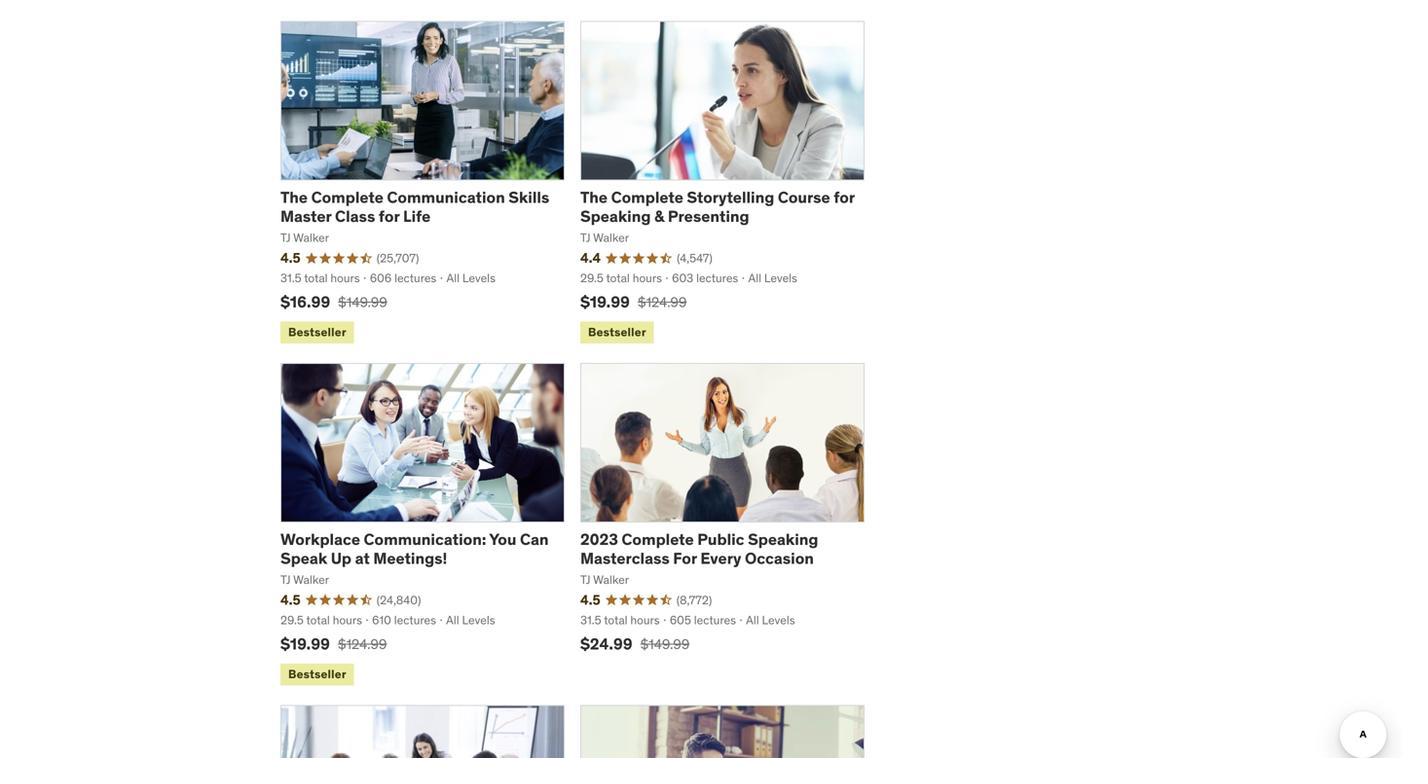 Task type: describe. For each thing, give the bounding box(es) containing it.
up
[[331, 549, 352, 569]]

29.5 total hours for speaking
[[581, 271, 662, 286]]

all levels for meetings!
[[446, 613, 495, 628]]

levels for life
[[463, 271, 496, 286]]

skills
[[509, 188, 550, 208]]

4.4
[[581, 249, 601, 267]]

4.5 for master
[[281, 249, 301, 267]]

(24,840)
[[377, 593, 421, 608]]

hours up $24.99 $149.99 in the left bottom of the page
[[631, 613, 660, 628]]

workplace communication: you can speak up at meetings! tj walker
[[281, 530, 549, 588]]

bestseller for class
[[288, 325, 347, 340]]

605
[[670, 613, 691, 628]]

4.5 up $24.99
[[581, 592, 601, 609]]

occasion
[[745, 549, 814, 569]]

bestseller for up
[[288, 667, 347, 682]]

for inside the complete storytelling course for speaking & presenting tj walker
[[834, 188, 855, 208]]

25707 reviews element
[[377, 250, 419, 267]]

$16.99 $149.99
[[281, 292, 388, 312]]

course
[[778, 188, 831, 208]]

workplace communication: you can speak up at meetings! link
[[281, 530, 549, 569]]

the complete communication skills master class for life tj walker
[[281, 188, 550, 246]]

$19.99 $124.99 for speaking
[[581, 292, 687, 312]]

speaking inside the complete storytelling course for speaking & presenting tj walker
[[581, 206, 651, 226]]

all levels for presenting
[[749, 271, 798, 286]]

public
[[698, 530, 745, 550]]

the complete communication skills master class for life link
[[281, 188, 550, 226]]

(4,547)
[[677, 251, 713, 266]]

total for up
[[306, 613, 330, 628]]

complete for class
[[311, 188, 384, 208]]

communication
[[387, 188, 505, 208]]

&
[[655, 206, 665, 226]]

hours for up
[[333, 613, 362, 628]]

lectures for meetings!
[[394, 613, 436, 628]]

total for speaking
[[606, 271, 630, 286]]

the complete storytelling course for speaking & presenting tj walker
[[581, 188, 855, 246]]

$16.99
[[281, 292, 330, 312]]

walker for the complete storytelling course for speaking & presenting
[[593, 230, 629, 246]]

8772 reviews element
[[677, 593, 712, 609]]

meetings!
[[374, 549, 448, 569]]

total for class
[[304, 271, 328, 286]]

24840 reviews element
[[377, 593, 421, 609]]

levels for meetings!
[[462, 613, 495, 628]]

lectures down the '8772 reviews' element
[[694, 613, 736, 628]]

$124.99 for &
[[638, 294, 687, 311]]

workplace
[[281, 530, 360, 550]]

$19.99 for the complete storytelling course for speaking & presenting
[[581, 292, 630, 312]]

bestseller for speaking
[[588, 325, 647, 340]]

all right "605 lectures"
[[746, 613, 759, 628]]

hours for speaking
[[633, 271, 662, 286]]

tj for the complete communication skills master class for life
[[281, 230, 291, 246]]

tj inside 2023 complete public speaking masterclass for every occasion tj walker
[[581, 573, 591, 588]]

complete for speaking
[[611, 188, 684, 208]]

$19.99 $124.99 for up
[[281, 635, 387, 655]]

master
[[281, 206, 332, 226]]

speaking inside 2023 complete public speaking masterclass for every occasion tj walker
[[748, 530, 819, 550]]

2023
[[581, 530, 618, 550]]

$149.99 for $24.99
[[641, 636, 690, 654]]



Task type: vqa. For each thing, say whether or not it's contained in the screenshot.


Task type: locate. For each thing, give the bounding box(es) containing it.
the for the complete storytelling course for speaking & presenting
[[581, 188, 608, 208]]

0 horizontal spatial $19.99 $124.99
[[281, 635, 387, 655]]

1 horizontal spatial 29.5
[[581, 271, 604, 286]]

4547 reviews element
[[677, 250, 713, 267]]

$19.99 $124.99
[[581, 292, 687, 312], [281, 635, 387, 655]]

all levels right '603 lectures' on the top of the page
[[749, 271, 798, 286]]

for
[[834, 188, 855, 208], [379, 206, 400, 226]]

606 lectures
[[370, 271, 437, 286]]

1 horizontal spatial for
[[834, 188, 855, 208]]

610 lectures
[[372, 613, 436, 628]]

(8,772)
[[677, 593, 712, 608]]

603 lectures
[[672, 271, 739, 286]]

1 vertical spatial 31.5
[[581, 613, 602, 628]]

$124.99
[[638, 294, 687, 311], [338, 636, 387, 654]]

walker
[[293, 230, 329, 246], [593, 230, 629, 246], [293, 573, 329, 588], [593, 573, 629, 588]]

the
[[281, 188, 308, 208], [581, 188, 608, 208]]

0 vertical spatial 31.5
[[281, 271, 302, 286]]

31.5 total hours up $24.99
[[581, 613, 660, 628]]

0 horizontal spatial 31.5
[[281, 271, 302, 286]]

1 horizontal spatial $19.99
[[581, 292, 630, 312]]

complete inside 2023 complete public speaking masterclass for every occasion tj walker
[[622, 530, 694, 550]]

levels down occasion
[[762, 613, 795, 628]]

communication:
[[364, 530, 486, 550]]

the complete storytelling course for speaking & presenting link
[[581, 188, 855, 226]]

0 horizontal spatial 29.5 total hours
[[281, 613, 362, 628]]

$19.99 $124.99 down 610
[[281, 635, 387, 655]]

complete inside the complete storytelling course for speaking & presenting tj walker
[[611, 188, 684, 208]]

0 horizontal spatial 31.5 total hours
[[281, 271, 360, 286]]

levels
[[463, 271, 496, 286], [765, 271, 798, 286], [462, 613, 495, 628], [762, 613, 795, 628]]

$149.99 down 606 in the top of the page
[[338, 294, 388, 311]]

1 the from the left
[[281, 188, 308, 208]]

every
[[701, 549, 742, 569]]

0 vertical spatial $19.99 $124.99
[[581, 292, 687, 312]]

speaking right public
[[748, 530, 819, 550]]

at
[[355, 549, 370, 569]]

hours left 610
[[333, 613, 362, 628]]

4.5 down master on the left top
[[281, 249, 301, 267]]

$149.99 for $16.99
[[338, 294, 388, 311]]

tj down the speak
[[281, 573, 291, 588]]

walker inside the complete communication skills master class for life tj walker
[[293, 230, 329, 246]]

complete
[[311, 188, 384, 208], [611, 188, 684, 208], [622, 530, 694, 550]]

1 vertical spatial speaking
[[748, 530, 819, 550]]

lectures for life
[[395, 271, 437, 286]]

$19.99 $124.99 down 603
[[581, 292, 687, 312]]

1 vertical spatial 31.5 total hours
[[581, 613, 660, 628]]

levels for presenting
[[765, 271, 798, 286]]

tj down master on the left top
[[281, 230, 291, 246]]

29.5 total hours
[[581, 271, 662, 286], [281, 613, 362, 628]]

31.5 total hours for $16.99
[[281, 271, 360, 286]]

all levels right 606 lectures
[[447, 271, 496, 286]]

life
[[403, 206, 431, 226]]

hours
[[331, 271, 360, 286], [633, 271, 662, 286], [333, 613, 362, 628], [631, 613, 660, 628]]

1 horizontal spatial $149.99
[[641, 636, 690, 654]]

31.5 total hours for $24.99
[[581, 613, 660, 628]]

the for the complete communication skills master class for life
[[281, 188, 308, 208]]

$24.99
[[581, 635, 633, 655]]

1 vertical spatial $19.99 $124.99
[[281, 635, 387, 655]]

tj
[[281, 230, 291, 246], [581, 230, 591, 246], [281, 573, 291, 588], [581, 573, 591, 588]]

610
[[372, 613, 391, 628]]

lectures
[[395, 271, 437, 286], [697, 271, 739, 286], [394, 613, 436, 628], [694, 613, 736, 628]]

31.5 for $24.99
[[581, 613, 602, 628]]

you
[[489, 530, 517, 550]]

$124.99 down 603
[[638, 294, 687, 311]]

0 horizontal spatial $19.99
[[281, 635, 330, 655]]

29.5
[[581, 271, 604, 286], [281, 613, 304, 628]]

complete right 2023 on the left of page
[[622, 530, 694, 550]]

walker inside the complete storytelling course for speaking & presenting tj walker
[[593, 230, 629, 246]]

29.5 total hours for up
[[281, 613, 362, 628]]

$19.99 down the speak
[[281, 635, 330, 655]]

606
[[370, 271, 392, 286]]

lectures down the 4547 reviews element
[[697, 271, 739, 286]]

speaking
[[581, 206, 651, 226], [748, 530, 819, 550]]

total up $24.99
[[604, 613, 628, 628]]

the inside the complete communication skills master class for life tj walker
[[281, 188, 308, 208]]

total left 610
[[306, 613, 330, 628]]

tj up 4.4
[[581, 230, 591, 246]]

0 vertical spatial $19.99
[[581, 292, 630, 312]]

the left the class
[[281, 188, 308, 208]]

0 vertical spatial $124.99
[[638, 294, 687, 311]]

walker down masterclass
[[593, 573, 629, 588]]

1 horizontal spatial $19.99 $124.99
[[581, 292, 687, 312]]

for
[[673, 549, 697, 569]]

0 horizontal spatial $149.99
[[338, 294, 388, 311]]

2 the from the left
[[581, 188, 608, 208]]

walker down the speak
[[293, 573, 329, 588]]

complete up (4,547) at top
[[611, 188, 684, 208]]

tj inside the complete storytelling course for speaking & presenting tj walker
[[581, 230, 591, 246]]

0 vertical spatial 31.5 total hours
[[281, 271, 360, 286]]

walker inside 2023 complete public speaking masterclass for every occasion tj walker
[[593, 573, 629, 588]]

$24.99 $149.99
[[581, 635, 690, 655]]

lectures down 25707 reviews element
[[395, 271, 437, 286]]

all right 606 lectures
[[447, 271, 460, 286]]

0 vertical spatial 29.5
[[581, 271, 604, 286]]

1 vertical spatial $124.99
[[338, 636, 387, 654]]

complete left life
[[311, 188, 384, 208]]

4.5 down the speak
[[281, 592, 301, 609]]

for right course
[[834, 188, 855, 208]]

$124.99 for at
[[338, 636, 387, 654]]

0 vertical spatial 29.5 total hours
[[581, 271, 662, 286]]

hours left 603
[[633, 271, 662, 286]]

walker down master on the left top
[[293, 230, 329, 246]]

603
[[672, 271, 694, 286]]

for inside the complete communication skills master class for life tj walker
[[379, 206, 400, 226]]

complete inside the complete communication skills master class for life tj walker
[[311, 188, 384, 208]]

31.5 up $16.99
[[281, 271, 302, 286]]

lectures down '24840 reviews' element
[[394, 613, 436, 628]]

lectures for presenting
[[697, 271, 739, 286]]

1 horizontal spatial the
[[581, 188, 608, 208]]

31.5 total hours up $16.99 $149.99
[[281, 271, 360, 286]]

walker up 4.4
[[593, 230, 629, 246]]

levels right 610 lectures
[[462, 613, 495, 628]]

storytelling
[[687, 188, 775, 208]]

(25,707)
[[377, 251, 419, 266]]

all right 610 lectures
[[446, 613, 459, 628]]

total
[[304, 271, 328, 286], [606, 271, 630, 286], [306, 613, 330, 628], [604, 613, 628, 628]]

all right '603 lectures' on the top of the page
[[749, 271, 762, 286]]

29.5 for workplace communication: you can speak up at meetings!
[[281, 613, 304, 628]]

tj down 2023 on the left of page
[[581, 573, 591, 588]]

tj for workplace communication: you can speak up at meetings!
[[281, 573, 291, 588]]

605 lectures
[[670, 613, 736, 628]]

can
[[520, 530, 549, 550]]

tj inside the complete communication skills master class for life tj walker
[[281, 230, 291, 246]]

all for presenting
[[749, 271, 762, 286]]

$149.99
[[338, 294, 388, 311], [641, 636, 690, 654]]

4.5
[[281, 249, 301, 267], [281, 592, 301, 609], [581, 592, 601, 609]]

0 horizontal spatial for
[[379, 206, 400, 226]]

all levels for life
[[447, 271, 496, 286]]

masterclass
[[581, 549, 670, 569]]

hours up $16.99 $149.99
[[331, 271, 360, 286]]

all levels right 610 lectures
[[446, 613, 495, 628]]

$149.99 down the 605
[[641, 636, 690, 654]]

1 horizontal spatial 31.5 total hours
[[581, 613, 660, 628]]

$19.99
[[581, 292, 630, 312], [281, 635, 330, 655]]

total up $16.99
[[304, 271, 328, 286]]

speak
[[281, 549, 327, 569]]

bestseller
[[288, 325, 347, 340], [588, 325, 647, 340], [288, 667, 347, 682]]

31.5 for $16.99
[[281, 271, 302, 286]]

1 vertical spatial $19.99
[[281, 635, 330, 655]]

2023 complete public speaking masterclass for every occasion link
[[581, 530, 819, 569]]

hours for class
[[331, 271, 360, 286]]

0 horizontal spatial 29.5
[[281, 613, 304, 628]]

1 horizontal spatial 29.5 total hours
[[581, 271, 662, 286]]

29.5 down the speak
[[281, 613, 304, 628]]

0 horizontal spatial speaking
[[581, 206, 651, 226]]

0 vertical spatial speaking
[[581, 206, 651, 226]]

31.5 up $24.99
[[581, 613, 602, 628]]

all levels down occasion
[[746, 613, 795, 628]]

$124.99 down 610
[[338, 636, 387, 654]]

complete for for
[[622, 530, 694, 550]]

levels right 606 lectures
[[463, 271, 496, 286]]

29.5 down 4.4
[[581, 271, 604, 286]]

1 horizontal spatial $124.99
[[638, 294, 687, 311]]

0 horizontal spatial the
[[281, 188, 308, 208]]

all levels
[[447, 271, 496, 286], [749, 271, 798, 286], [446, 613, 495, 628], [746, 613, 795, 628]]

class
[[335, 206, 375, 226]]

the inside the complete storytelling course for speaking & presenting tj walker
[[581, 188, 608, 208]]

29.5 for the complete storytelling course for speaking & presenting
[[581, 271, 604, 286]]

presenting
[[668, 206, 750, 226]]

31.5
[[281, 271, 302, 286], [581, 613, 602, 628]]

total left 603
[[606, 271, 630, 286]]

1 vertical spatial 29.5 total hours
[[281, 613, 362, 628]]

all for meetings!
[[446, 613, 459, 628]]

1 vertical spatial $149.99
[[641, 636, 690, 654]]

the up 4.4
[[581, 188, 608, 208]]

$19.99 for workplace communication: you can speak up at meetings!
[[281, 635, 330, 655]]

walker for the complete communication skills master class for life
[[293, 230, 329, 246]]

tj for the complete storytelling course for speaking & presenting
[[581, 230, 591, 246]]

$149.99 inside $24.99 $149.99
[[641, 636, 690, 654]]

tj inside 'workplace communication: you can speak up at meetings! tj walker'
[[281, 573, 291, 588]]

4.5 for speak
[[281, 592, 301, 609]]

$19.99 down 4.4
[[581, 292, 630, 312]]

all for life
[[447, 271, 460, 286]]

29.5 total hours down 4.4
[[581, 271, 662, 286]]

0 horizontal spatial $124.99
[[338, 636, 387, 654]]

walker for workplace communication: you can speak up at meetings!
[[293, 573, 329, 588]]

levels right '603 lectures' on the top of the page
[[765, 271, 798, 286]]

for left life
[[379, 206, 400, 226]]

31.5 total hours
[[281, 271, 360, 286], [581, 613, 660, 628]]

$149.99 inside $16.99 $149.99
[[338, 294, 388, 311]]

0 vertical spatial $149.99
[[338, 294, 388, 311]]

speaking left &
[[581, 206, 651, 226]]

1 horizontal spatial speaking
[[748, 530, 819, 550]]

1 vertical spatial 29.5
[[281, 613, 304, 628]]

1 horizontal spatial 31.5
[[581, 613, 602, 628]]

2023 complete public speaking masterclass for every occasion tj walker
[[581, 530, 819, 588]]

walker inside 'workplace communication: you can speak up at meetings! tj walker'
[[293, 573, 329, 588]]

all
[[447, 271, 460, 286], [749, 271, 762, 286], [446, 613, 459, 628], [746, 613, 759, 628]]

29.5 total hours left 610
[[281, 613, 362, 628]]



